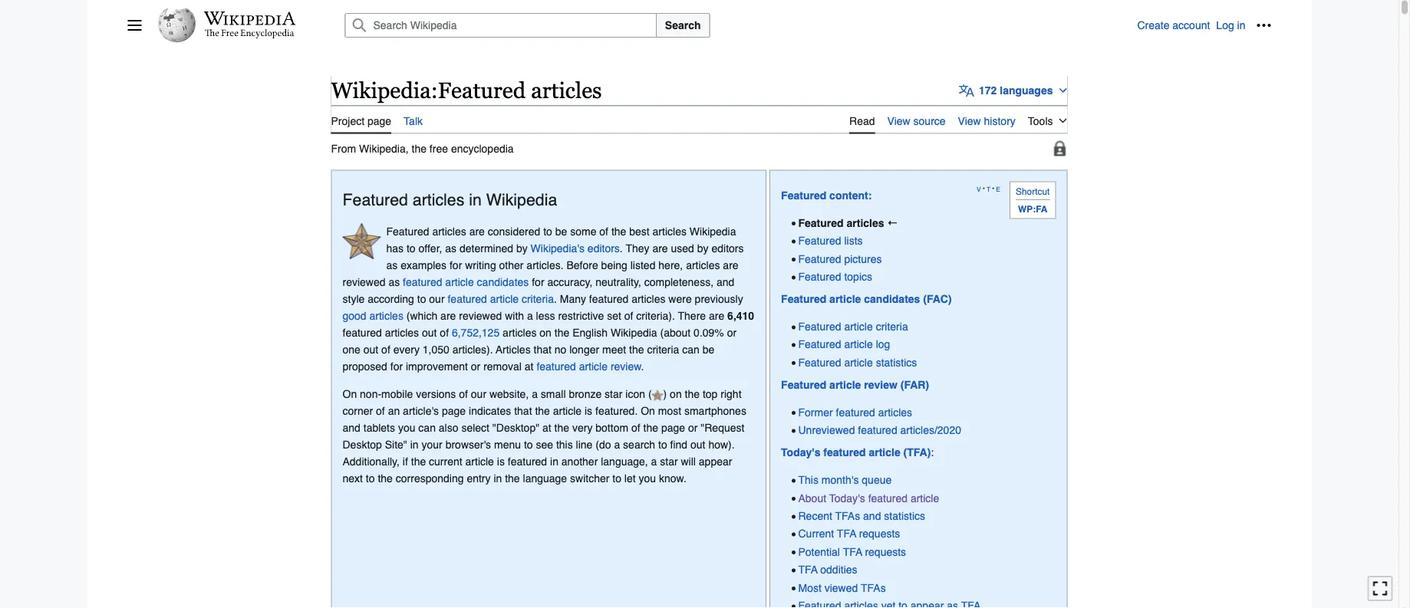 Task type: describe. For each thing, give the bounding box(es) containing it.
bottom
[[596, 422, 629, 435]]

unreviewed featured articles/2020 link
[[799, 424, 962, 437]]

featured down featured lists link
[[799, 253, 842, 265]]

view for view history
[[958, 115, 981, 127]]

know.
[[659, 473, 687, 485]]

account
[[1173, 19, 1211, 31]]

indicates
[[469, 405, 511, 418]]

wp:fa link
[[1019, 204, 1048, 214]]

used
[[671, 243, 695, 255]]

one
[[343, 344, 361, 356]]

featured up featured article log link
[[799, 321, 842, 333]]

be inside featured articles are considered to be some of the best articles wikipedia has to offer, as determined by
[[555, 226, 567, 238]]

small
[[541, 389, 566, 401]]

1 vertical spatial tfa
[[843, 546, 863, 558]]

article down featured article statistics link
[[830, 379, 861, 391]]

. for criteria
[[554, 293, 557, 306]]

every
[[393, 344, 420, 356]]

a inside the featured article criteria . many featured articles were previously good articles (which are reviewed with a less restrictive set of criteria). there are 6,410 featured articles out of 6,752,125 articles on the english wikipedia (about
[[527, 310, 533, 322]]

are right the (which
[[441, 310, 456, 322]]

featured down featured article candidates link
[[448, 293, 487, 306]]

accuracy,
[[548, 276, 593, 289]]

article's
[[403, 405, 439, 418]]

your
[[422, 439, 443, 451]]

featured up set
[[589, 293, 629, 306]]

will
[[681, 456, 696, 468]]

6,752,125
[[452, 327, 500, 339]]

recent
[[799, 510, 833, 523]]

articles/2020
[[901, 424, 962, 437]]

another
[[562, 456, 598, 468]]

project page link
[[331, 106, 392, 134]]

featured article review (far)
[[781, 379, 930, 391]]

featured inside this month's queue about today's featured article recent tfas and statistics current tfa requests potential tfa requests tfa oddities most viewed tfas
[[869, 492, 908, 505]]

featured down examples
[[403, 276, 442, 289]]

wikipedia : featured articles
[[331, 78, 602, 103]]

view history
[[958, 115, 1016, 127]]

search
[[623, 439, 656, 451]]

. they are used by editors as examples for writing other articles. before being listed here, articles are reviewed as
[[343, 243, 744, 289]]

of right set
[[625, 310, 634, 322]]

good
[[343, 310, 367, 322]]

can inside the 0.09% or one out of every 1,050 articles). articles that no longer meet the criteria can be proposed for improvement or removal at
[[683, 344, 700, 356]]

candidates for featured article candidates (fac)
[[864, 293, 921, 305]]

today's inside this month's queue about today's featured article recent tfas and statistics current tfa requests potential tfa requests tfa oddities most viewed tfas
[[830, 492, 866, 505]]

select
[[462, 422, 490, 435]]

completeness,
[[645, 276, 714, 289]]

wikipedia up considered
[[486, 190, 557, 209]]

site"
[[385, 439, 407, 451]]

of up search
[[632, 422, 641, 435]]

for inside . they are used by editors as examples for writing other articles. before being listed here, articles are reviewed as
[[450, 260, 462, 272]]

wikipedia inside featured articles are considered to be some of the best articles wikipedia has to offer, as determined by
[[690, 226, 736, 238]]

menu image
[[127, 18, 142, 33]]

1 vertical spatial requests
[[865, 546, 907, 558]]

the left the top
[[685, 389, 700, 401]]

an
[[388, 405, 400, 418]]

featured article review (far) link
[[781, 379, 930, 391]]

set
[[607, 310, 622, 322]]

about
[[799, 492, 827, 505]]

log
[[1217, 19, 1235, 31]]

in left your
[[410, 439, 419, 451]]

potential tfa requests link
[[799, 546, 907, 558]]

examples
[[401, 260, 447, 272]]

v t e featured content:
[[781, 183, 1001, 202]]

according
[[368, 293, 414, 306]]

to inside for accuracy, neutrality, completeness, and style according to our
[[417, 293, 426, 306]]

in up determined
[[469, 190, 482, 209]]

featured up encyclopedia
[[438, 78, 526, 103]]

to up wikipedia's
[[544, 226, 553, 238]]

of left an
[[376, 405, 385, 418]]

recent tfas and statistics link
[[799, 510, 926, 523]]

our inside for accuracy, neutrality, completeness, and style according to our
[[429, 293, 445, 306]]

article up "featured article review (far)" link
[[845, 357, 873, 369]]

172
[[979, 84, 997, 97]]

statistics inside this month's queue about today's featured article recent tfas and statistics current tfa requests potential tfa requests tfa oddities most viewed tfas
[[884, 510, 926, 523]]

reviewed inside the featured article criteria . many featured articles were previously good articles (which are reviewed with a less restrictive set of criteria). there are 6,410 featured articles out of 6,752,125 articles on the english wikipedia (about
[[459, 310, 502, 322]]

at inside ") on the top right corner of an article's page indicates that the article is featured. on most smartphones and tablets you can also select "desktop" at the very bottom of the page  or "request desktop site" in your browser's menu to see this line (do a search to find out how). additionally, if the current article is featured in another language, a star will appear next to the corresponding entry in the language switcher to let you know."
[[543, 422, 552, 435]]

articles).
[[453, 344, 493, 356]]

2 vertical spatial tfa
[[799, 564, 818, 576]]

1 vertical spatial tfas
[[861, 582, 886, 594]]

to left let
[[613, 473, 622, 485]]

can inside ") on the top right corner of an article's page indicates that the article is featured. on most smartphones and tablets you can also select "desktop" at the very bottom of the page  or "request desktop site" in your browser's menu to see this line (do a search to find out how). additionally, if the current article is featured in another language, a star will appear next to the corresponding entry in the language switcher to let you know."
[[419, 422, 436, 435]]

to left find
[[659, 439, 668, 451]]

in up the language
[[550, 456, 559, 468]]

page semi-protected image
[[1053, 141, 1068, 156]]

articles.
[[527, 260, 564, 272]]

featured down "good" in the left bottom of the page
[[343, 327, 382, 339]]

writing
[[465, 260, 496, 272]]

article up featured article log link
[[845, 321, 873, 333]]

for inside the 0.09% or one out of every 1,050 articles). articles that no longer meet the criteria can be proposed for improvement or removal at
[[391, 361, 403, 373]]

) on the top right corner of an article's page indicates that the article is featured. on most smartphones and tablets you can also select "desktop" at the very bottom of the page  or "request desktop site" in your browser's menu to see this line (do a search to find out how). additionally, if the current article is featured in another language, a star will appear next to the corresponding entry in the language switcher to let you know.
[[343, 389, 747, 485]]

determined
[[460, 243, 514, 255]]

to down additionally,
[[366, 473, 375, 485]]

1 horizontal spatial you
[[639, 473, 656, 485]]

this month's queue about today's featured article recent tfas and statistics current tfa requests potential tfa requests tfa oddities most viewed tfas
[[799, 474, 940, 594]]

(about
[[660, 327, 691, 339]]

on inside ") on the top right corner of an article's page indicates that the article is featured. on most smartphones and tablets you can also select "desktop" at the very bottom of the page  or "request desktop site" in your browser's menu to see this line (do a search to find out how). additionally, if the current article is featured in another language, a star will appear next to the corresponding entry in the language switcher to let you know."
[[641, 405, 655, 418]]

previously
[[695, 293, 743, 306]]

were
[[669, 293, 692, 306]]

featured down "featured article review (far)" link
[[836, 407, 876, 419]]

1 vertical spatial or
[[471, 361, 481, 373]]

for inside for accuracy, neutrality, completeness, and style according to our
[[532, 276, 545, 289]]

1 vertical spatial our
[[471, 389, 487, 401]]

pictures
[[845, 253, 882, 265]]

article down "unreviewed featured articles/2020" link in the right of the page
[[869, 447, 901, 459]]

featured up featured lists link
[[799, 217, 844, 229]]

featured up featured pictures link
[[799, 235, 842, 247]]

former
[[799, 407, 833, 419]]

the left the free
[[412, 142, 427, 155]]

the inside the 0.09% or one out of every 1,050 articles). articles that no longer meet the criteria can be proposed for improvement or removal at
[[629, 344, 644, 356]]

article up entry
[[466, 456, 494, 468]]

1 vertical spatial as
[[386, 260, 398, 272]]

the up this
[[555, 422, 570, 435]]

that inside the 0.09% or one out of every 1,050 articles). articles that no longer meet the criteria can be proposed for improvement or removal at
[[534, 344, 552, 356]]

a down search
[[651, 456, 657, 468]]

featured article statistics link
[[799, 357, 917, 369]]

personal tools navigation
[[1138, 13, 1277, 38]]

note inside main content
[[1010, 182, 1057, 219]]

0 horizontal spatial :
[[431, 78, 438, 103]]

featured down featured article log link
[[799, 357, 842, 369]]

removal
[[484, 361, 522, 373]]

0 horizontal spatial star
[[605, 389, 623, 401]]

how).
[[709, 439, 735, 451]]

are up here, in the top left of the page
[[653, 243, 668, 255]]

featured pictures link
[[799, 253, 882, 265]]

wikipedia's
[[531, 243, 585, 255]]

(fac)
[[924, 293, 952, 305]]

star inside ") on the top right corner of an article's page indicates that the article is featured. on most smartphones and tablets you can also select "desktop" at the very bottom of the page  or "request desktop site" in your browser's menu to see this line (do a search to find out how). additionally, if the current article is featured in another language, a star will appear next to the corresponding entry in the language switcher to let you know."
[[660, 456, 678, 468]]

editors inside . they are used by editors as examples for writing other articles. before being listed here, articles are reviewed as
[[712, 243, 744, 255]]

former featured articles unreviewed featured articles/2020
[[799, 407, 962, 437]]

next
[[343, 473, 363, 485]]

statistics inside featured article criteria featured article log featured article statistics
[[876, 357, 917, 369]]

1,050
[[423, 344, 450, 356]]

criteria for many
[[522, 293, 554, 306]]

out inside the 0.09% or one out of every 1,050 articles). articles that no longer meet the criteria can be proposed for improvement or removal at
[[364, 344, 379, 356]]

log in link
[[1217, 19, 1246, 31]]

a right (do
[[614, 439, 620, 451]]

current
[[799, 528, 834, 541]]

of inside the 0.09% or one out of every 1,050 articles). articles that no longer meet the criteria can be proposed for improvement or removal at
[[382, 344, 391, 356]]

desktop
[[343, 439, 382, 451]]

listed
[[631, 260, 656, 272]]

featured inside ") on the top right corner of an article's page indicates that the article is featured. on most smartphones and tablets you can also select "desktop" at the very bottom of the page  or "request desktop site" in your browser's menu to see this line (do a search to find out how). additionally, if the current article is featured in another language, a star will appear next to the corresponding entry in the language switcher to let you know."
[[508, 456, 547, 468]]

Search search field
[[327, 13, 1138, 38]]

article up featured article statistics link
[[845, 339, 873, 351]]

create account link
[[1138, 19, 1211, 31]]

be inside the 0.09% or one out of every 1,050 articles). articles that no longer meet the criteria can be proposed for improvement or removal at
[[703, 344, 715, 356]]

wikipedia up project page 'link'
[[331, 78, 431, 103]]

oddities
[[821, 564, 858, 576]]

project
[[331, 115, 365, 127]]

month's
[[822, 474, 859, 487]]

article inside this month's queue about today's featured article recent tfas and statistics current tfa requests potential tfa requests tfa oddities most viewed tfas
[[911, 492, 940, 505]]

versions
[[416, 389, 456, 401]]

featured down former featured articles link
[[858, 424, 898, 437]]

are up previously
[[723, 260, 739, 272]]

"desktop"
[[493, 422, 540, 435]]

featured down no
[[537, 361, 576, 373]]

as inside featured articles are considered to be some of the best articles wikipedia has to offer, as determined by
[[445, 243, 457, 255]]

article down featured topics link
[[830, 293, 861, 305]]

criteria for article
[[876, 321, 909, 333]]

candidates for featured article candidates
[[477, 276, 529, 289]]

0 vertical spatial is
[[585, 405, 593, 418]]

featured up this month's queue link
[[824, 447, 866, 459]]

non-
[[360, 389, 382, 401]]

out inside the featured article criteria . many featured articles were previously good articles (which are reviewed with a less restrictive set of criteria). there are 6,410 featured articles out of 6,752,125 articles on the english wikipedia (about
[[422, 327, 437, 339]]



Task type: locate. For each thing, give the bounding box(es) containing it.
tablets
[[364, 422, 395, 435]]

out right find
[[691, 439, 706, 451]]

2 vertical spatial out
[[691, 439, 706, 451]]

be up wikipedia's
[[555, 226, 567, 238]]

article inside the featured article criteria . many featured articles were previously good articles (which are reviewed with a less restrictive set of criteria). there are 6,410 featured articles out of 6,752,125 articles on the english wikipedia (about
[[490, 293, 519, 306]]

0 horizontal spatial and
[[343, 422, 361, 435]]

featured down queue
[[869, 492, 908, 505]]

offer,
[[419, 243, 442, 255]]

at up see
[[543, 422, 552, 435]]

smartphones
[[685, 405, 747, 418]]

0 vertical spatial or
[[727, 327, 737, 339]]

1 horizontal spatial candidates
[[864, 293, 921, 305]]

by
[[516, 243, 528, 255], [698, 243, 709, 255]]

0 vertical spatial on
[[540, 327, 552, 339]]

0 vertical spatial at
[[525, 361, 534, 373]]

1 vertical spatial statistics
[[884, 510, 926, 523]]

are down previously
[[709, 310, 725, 322]]

the left the language
[[505, 473, 520, 485]]

0 horizontal spatial be
[[555, 226, 567, 238]]

1 horizontal spatial that
[[534, 344, 552, 356]]

entry
[[467, 473, 491, 485]]

main content containing wikipedia
[[325, 69, 1077, 609]]

article up with
[[490, 293, 519, 306]]

at inside the 0.09% or one out of every 1,050 articles). articles that no longer meet the criteria can be proposed for improvement or removal at
[[525, 361, 534, 373]]

that left no
[[534, 344, 552, 356]]

criteria inside the 0.09% or one out of every 1,050 articles). articles that no longer meet the criteria can be proposed for improvement or removal at
[[647, 344, 680, 356]]

in right log
[[1238, 19, 1246, 31]]

2 horizontal spatial .
[[642, 361, 644, 373]]

1 horizontal spatial .
[[620, 243, 623, 255]]

as up according
[[389, 276, 400, 289]]

0 vertical spatial requests
[[859, 528, 901, 541]]

on down less
[[540, 327, 552, 339]]

page up wikipedia, at the top of page
[[368, 115, 392, 127]]

0 vertical spatial page
[[368, 115, 392, 127]]

tfas
[[836, 510, 861, 523], [861, 582, 886, 594]]

2 vertical spatial page
[[662, 422, 685, 435]]

today's featured article (tfa) link
[[781, 447, 931, 459]]

lists
[[845, 235, 863, 247]]

1 vertical spatial :
[[931, 447, 934, 459]]

t link
[[987, 183, 991, 194]]

1 vertical spatial for
[[532, 276, 545, 289]]

featured up featured articles link
[[781, 189, 827, 202]]

log in and more options image
[[1257, 18, 1272, 33]]

of inside featured articles are considered to be some of the best articles wikipedia has to offer, as determined by
[[600, 226, 609, 238]]

"request
[[701, 422, 745, 435]]

1 horizontal spatial and
[[717, 276, 735, 289]]

the up no
[[555, 327, 570, 339]]

1 vertical spatial reviewed
[[459, 310, 502, 322]]

menu
[[494, 439, 521, 451]]

0 vertical spatial criteria
[[522, 293, 554, 306]]

1 horizontal spatial is
[[585, 405, 593, 418]]

review for (far)
[[864, 379, 898, 391]]

(do
[[596, 439, 611, 451]]

1 vertical spatial and
[[343, 422, 361, 435]]

and inside this month's queue about today's featured article recent tfas and statistics current tfa requests potential tfa requests tfa oddities most viewed tfas
[[864, 510, 881, 523]]

statistics down the log
[[876, 357, 917, 369]]

1 vertical spatial be
[[703, 344, 715, 356]]

0 vertical spatial can
[[683, 344, 700, 356]]

0 horizontal spatial this star symbolizes the featured content on wikipedia. image
[[343, 223, 381, 260]]

1 vertical spatial is
[[497, 456, 505, 468]]

1 horizontal spatial today's
[[830, 492, 866, 505]]

1 horizontal spatial this star symbolizes the featured content on wikipedia. image
[[652, 390, 664, 401]]

proposed
[[343, 361, 388, 373]]

featured article review link
[[537, 361, 642, 373]]

requests down current tfa requests link on the bottom right
[[865, 546, 907, 558]]

for up featured article candidates
[[450, 260, 462, 272]]

note
[[1010, 182, 1057, 219]]

that up "desktop"
[[514, 405, 532, 418]]

in inside personal tools 'navigation'
[[1238, 19, 1246, 31]]

1 vertical spatial that
[[514, 405, 532, 418]]

: down articles/2020
[[931, 447, 934, 459]]

is down bronze
[[585, 405, 593, 418]]

language
[[523, 473, 567, 485]]

corresponding
[[396, 473, 464, 485]]

to right has
[[407, 243, 416, 255]]

by down considered
[[516, 243, 528, 255]]

. for review
[[642, 361, 644, 373]]

1 horizontal spatial out
[[422, 327, 437, 339]]

e
[[997, 183, 1001, 194]]

to left see
[[524, 439, 533, 451]]

wp:fa
[[1019, 204, 1048, 214]]

main content
[[325, 69, 1077, 609]]

1 vertical spatial this star symbolizes the featured content on wikipedia. image
[[652, 390, 664, 401]]

and down corner at left bottom
[[343, 422, 361, 435]]

the free encyclopedia image
[[205, 29, 295, 39]]

criteria inside the featured article criteria . many featured articles were previously good articles (which are reviewed with a less restrictive set of criteria). there are 6,410 featured articles out of 6,752,125 articles on the english wikipedia (about
[[522, 293, 554, 306]]

wikipedia image
[[204, 12, 296, 25]]

wikipedia's editors link
[[531, 243, 620, 255]]

1 horizontal spatial by
[[698, 243, 709, 255]]

1 view from the left
[[888, 115, 911, 127]]

tfa down current tfa requests link on the bottom right
[[843, 546, 863, 558]]

that inside ") on the top right corner of an article's page indicates that the article is featured. on most smartphones and tablets you can also select "desktop" at the very bottom of the page  or "request desktop site" in your browser's menu to see this line (do a search to find out how). additionally, if the current article is featured in another language, a star will appear next to the corresponding entry in the language switcher to let you know."
[[514, 405, 532, 418]]

is
[[585, 405, 593, 418], [497, 456, 505, 468]]

some
[[570, 226, 597, 238]]

1 vertical spatial page
[[442, 405, 466, 418]]

1 horizontal spatial on
[[670, 389, 682, 401]]

Search Wikipedia search field
[[345, 13, 657, 38]]

shortcut
[[1016, 187, 1050, 197]]

article
[[445, 276, 474, 289], [830, 293, 861, 305], [490, 293, 519, 306], [845, 321, 873, 333], [845, 339, 873, 351], [845, 357, 873, 369], [579, 361, 608, 373], [830, 379, 861, 391], [553, 405, 582, 418], [869, 447, 901, 459], [466, 456, 494, 468], [911, 492, 940, 505]]

neutrality,
[[596, 276, 642, 289]]

0 horizontal spatial review
[[611, 361, 642, 373]]

or down 6,410
[[727, 327, 737, 339]]

on down (
[[641, 405, 655, 418]]

the inside the featured article criteria . many featured articles were previously good articles (which are reviewed with a less restrictive set of criteria). there are 6,410 featured articles out of 6,752,125 articles on the english wikipedia (about
[[555, 327, 570, 339]]

in right entry
[[494, 473, 502, 485]]

browser's
[[446, 439, 491, 451]]

improvement
[[406, 361, 468, 373]]

view for view source
[[888, 115, 911, 127]]

shortcut link
[[1016, 187, 1050, 197]]

1 horizontal spatial our
[[471, 389, 487, 401]]

featured up former
[[781, 379, 827, 391]]

0 horizontal spatial view
[[888, 115, 911, 127]]

0 vertical spatial as
[[445, 243, 457, 255]]

. left they
[[620, 243, 623, 255]]

criteria inside featured article criteria featured article log featured article statistics
[[876, 321, 909, 333]]

reviewed inside . they are used by editors as examples for writing other articles. before being listed here, articles are reviewed as
[[343, 276, 386, 289]]

queue
[[862, 474, 892, 487]]

and inside for accuracy, neutrality, completeness, and style according to our
[[717, 276, 735, 289]]

featured articles link
[[799, 217, 885, 229]]

by inside . they are used by editors as examples for writing other articles. before being listed here, articles are reviewed as
[[698, 243, 709, 255]]

as down has
[[386, 260, 398, 272]]

view left history
[[958, 115, 981, 127]]

being
[[601, 260, 628, 272]]

2 horizontal spatial and
[[864, 510, 881, 523]]

0 horizontal spatial or
[[471, 361, 481, 373]]

2 by from the left
[[698, 243, 709, 255]]

this month's queue link
[[799, 474, 892, 487]]

0 horizontal spatial you
[[398, 422, 416, 435]]

this star symbolizes the featured content on wikipedia. image
[[343, 223, 381, 260], [652, 390, 664, 401]]

the right if
[[411, 456, 426, 468]]

featured topics link
[[799, 271, 873, 283]]

0 horizontal spatial candidates
[[477, 276, 529, 289]]

1 horizontal spatial editors
[[712, 243, 744, 255]]

1 vertical spatial on
[[641, 405, 655, 418]]

0 vertical spatial you
[[398, 422, 416, 435]]

1 horizontal spatial tfas
[[861, 582, 886, 594]]

. inside . they are used by editors as examples for writing other articles. before being listed here, articles are reviewed as
[[620, 243, 623, 255]]

t
[[987, 183, 991, 194]]

featured down featured article criteria link at the bottom of the page
[[799, 339, 842, 351]]

about today's featured article link
[[799, 492, 940, 505]]

review down featured article statistics link
[[864, 379, 898, 391]]

0 horizontal spatial at
[[525, 361, 534, 373]]

editors right used
[[712, 243, 744, 255]]

let
[[625, 473, 636, 485]]

1 horizontal spatial review
[[864, 379, 898, 391]]

1 horizontal spatial for
[[450, 260, 462, 272]]

0 vertical spatial our
[[429, 293, 445, 306]]

featured inside the v t e featured content:
[[781, 189, 827, 202]]

out inside ") on the top right corner of an article's page indicates that the article is featured. on most smartphones and tablets you can also select "desktop" at the very bottom of the page  or "request desktop site" in your browser's menu to see this line (do a search to find out how). additionally, if the current article is featured in another language, a star will appear next to the corresponding entry in the language switcher to let you know."
[[691, 439, 706, 451]]

before
[[567, 260, 598, 272]]

0 horizontal spatial .
[[554, 293, 557, 306]]

. inside the featured article criteria . many featured articles were previously good articles (which are reviewed with a less restrictive set of criteria). there are 6,410 featured articles out of 6,752,125 articles on the english wikipedia (about
[[554, 293, 557, 306]]

there
[[678, 310, 706, 322]]

most
[[799, 582, 822, 594]]

from wikipedia, the free encyclopedia
[[331, 142, 514, 155]]

1 horizontal spatial can
[[683, 344, 700, 356]]

encyclopedia
[[451, 142, 514, 155]]

2 horizontal spatial out
[[691, 439, 706, 451]]

1 horizontal spatial on
[[641, 405, 655, 418]]

0 horizontal spatial out
[[364, 344, 379, 356]]

1 editors from the left
[[588, 243, 620, 255]]

of right some
[[600, 226, 609, 238]]

the inside featured articles are considered to be some of the best articles wikipedia has to offer, as determined by
[[612, 226, 627, 238]]

0 vertical spatial today's
[[781, 447, 821, 459]]

1 vertical spatial out
[[364, 344, 379, 356]]

1 vertical spatial review
[[864, 379, 898, 391]]

can down (about
[[683, 344, 700, 356]]

0 horizontal spatial today's
[[781, 447, 821, 459]]

or inside ") on the top right corner of an article's page indicates that the article is featured. on most smartphones and tablets you can also select "desktop" at the very bottom of the page  or "request desktop site" in your browser's menu to see this line (do a search to find out how). additionally, if the current article is featured in another language, a star will appear next to the corresponding entry in the language switcher to let you know."
[[688, 422, 698, 435]]

2 horizontal spatial for
[[532, 276, 545, 289]]

tfa up potential tfa requests link
[[837, 528, 857, 541]]

the down additionally,
[[378, 473, 393, 485]]

or down articles).
[[471, 361, 481, 373]]

article down small
[[553, 405, 582, 418]]

view source
[[888, 115, 946, 127]]

v link
[[977, 183, 982, 194]]

featured content: link
[[781, 189, 872, 202]]

1 horizontal spatial page
[[442, 405, 466, 418]]

star up know.
[[660, 456, 678, 468]]

articles inside former featured articles unreviewed featured articles/2020
[[879, 407, 913, 419]]

0 horizontal spatial reviewed
[[343, 276, 386, 289]]

right
[[721, 389, 742, 401]]

featured articles in wikipedia
[[343, 190, 557, 209]]

can up your
[[419, 422, 436, 435]]

1 horizontal spatial criteria
[[647, 344, 680, 356]]

(which
[[407, 310, 438, 322]]

potential
[[799, 546, 840, 558]]

talk
[[404, 115, 423, 127]]

0 vertical spatial tfas
[[836, 510, 861, 523]]

article down (tfa)
[[911, 492, 940, 505]]

as right offer,
[[445, 243, 457, 255]]

articles
[[531, 78, 602, 103], [413, 190, 465, 209], [847, 217, 885, 229], [432, 226, 466, 238], [653, 226, 687, 238], [686, 260, 720, 272], [632, 293, 666, 306], [370, 310, 404, 322], [385, 327, 419, 339], [503, 327, 537, 339], [879, 407, 913, 419]]

0 vertical spatial for
[[450, 260, 462, 272]]

0 horizontal spatial on
[[343, 389, 357, 401]]

0 vertical spatial tfa
[[837, 528, 857, 541]]

tfa up most
[[799, 564, 818, 576]]

our up the (which
[[429, 293, 445, 306]]

0 vertical spatial on
[[343, 389, 357, 401]]

on inside ") on the top right corner of an article's page indicates that the article is featured. on most smartphones and tablets you can also select "desktop" at the very bottom of the page  or "request desktop site" in your browser's menu to see this line (do a search to find out how). additionally, if the current article is featured in another language, a star will appear next to the corresponding entry in the language switcher to let you know."
[[670, 389, 682, 401]]

6,752,125 link
[[452, 327, 500, 339]]

or down smartphones
[[688, 422, 698, 435]]

featured down featured topics link
[[781, 293, 827, 305]]

at down articles
[[525, 361, 534, 373]]

2 view from the left
[[958, 115, 981, 127]]

for down the articles.
[[532, 276, 545, 289]]

1 by from the left
[[516, 243, 528, 255]]

featured inside featured articles are considered to be some of the best articles wikipedia has to offer, as determined by
[[386, 226, 429, 238]]

1 vertical spatial on
[[670, 389, 682, 401]]

featured down featured pictures link
[[799, 271, 842, 283]]

0 horizontal spatial our
[[429, 293, 445, 306]]

as
[[445, 243, 457, 255], [386, 260, 398, 272], [389, 276, 400, 289]]

of right versions on the left of page
[[459, 389, 468, 401]]

2 vertical spatial for
[[391, 361, 403, 373]]

0 horizontal spatial criteria
[[522, 293, 554, 306]]

review for .
[[611, 361, 642, 373]]

see
[[536, 439, 553, 451]]

website,
[[490, 389, 529, 401]]

on inside the featured article criteria . many featured articles were previously good articles (which are reviewed with a less restrictive set of criteria). there are 6,410 featured articles out of 6,752,125 articles on the english wikipedia (about
[[540, 327, 552, 339]]

1 horizontal spatial at
[[543, 422, 552, 435]]

2 editors from the left
[[712, 243, 744, 255]]

featured
[[438, 78, 526, 103], [781, 189, 827, 202], [343, 190, 408, 209], [799, 217, 844, 229], [386, 226, 429, 238], [799, 235, 842, 247], [799, 253, 842, 265], [799, 271, 842, 283], [781, 293, 827, 305], [799, 321, 842, 333], [799, 339, 842, 351], [799, 357, 842, 369], [781, 379, 827, 391]]

. up the icon
[[642, 361, 644, 373]]

0 vertical spatial review
[[611, 361, 642, 373]]

view
[[888, 115, 911, 127], [958, 115, 981, 127]]

reviewed up 6,752,125
[[459, 310, 502, 322]]

featured article candidates (fac) link
[[781, 293, 952, 305]]

articles inside . they are used by editors as examples for writing other articles. before being listed here, articles are reviewed as
[[686, 260, 720, 272]]

0 horizontal spatial on
[[540, 327, 552, 339]]

are inside featured articles are considered to be some of the best articles wikipedia has to offer, as determined by
[[469, 226, 485, 238]]

history
[[984, 115, 1016, 127]]

0.09% or one out of every 1,050 articles). articles that no longer meet the criteria can be proposed for improvement or removal at
[[343, 327, 737, 373]]

tfas right viewed
[[861, 582, 886, 594]]

today's down this month's queue link
[[830, 492, 866, 505]]

of left every
[[382, 344, 391, 356]]

statistics
[[876, 357, 917, 369], [884, 510, 926, 523]]

1 horizontal spatial or
[[688, 422, 698, 435]]

the up search
[[644, 422, 659, 435]]

2 vertical spatial criteria
[[647, 344, 680, 356]]

articles inside 'featured articles ← featured lists featured pictures featured topics'
[[847, 217, 885, 229]]

2 horizontal spatial criteria
[[876, 321, 909, 333]]

criteria up the log
[[876, 321, 909, 333]]

log
[[876, 339, 891, 351]]

2 horizontal spatial or
[[727, 327, 737, 339]]

featured lists link
[[799, 235, 863, 247]]

0 vertical spatial be
[[555, 226, 567, 238]]

view left source
[[888, 115, 911, 127]]

corner
[[343, 405, 373, 418]]

page inside project page 'link'
[[368, 115, 392, 127]]

this
[[556, 439, 573, 451]]

0 vertical spatial this star symbolizes the featured content on wikipedia. image
[[343, 223, 381, 260]]

on non-mobile versions of our website, a small bronze star icon (
[[343, 389, 652, 401]]

project page
[[331, 115, 392, 127]]

note containing shortcut
[[1010, 182, 1057, 219]]

read
[[850, 115, 875, 127]]

article down longer
[[579, 361, 608, 373]]

0 vertical spatial .
[[620, 243, 623, 255]]

(far)
[[901, 379, 930, 391]]

you
[[398, 422, 416, 435], [639, 473, 656, 485]]

a right with
[[527, 310, 533, 322]]

a left small
[[532, 389, 538, 401]]

1 vertical spatial can
[[419, 422, 436, 435]]

on
[[343, 389, 357, 401], [641, 405, 655, 418]]

and inside ") on the top right corner of an article's page indicates that the article is featured. on most smartphones and tablets you can also select "desktop" at the very bottom of the page  or "request desktop site" in your browser's menu to see this line (do a search to find out how). additionally, if the current article is featured in another language, a star will appear next to the corresponding entry in the language switcher to let you know."
[[343, 422, 361, 435]]

out up the 1,050
[[422, 327, 437, 339]]

0 horizontal spatial can
[[419, 422, 436, 435]]

1 vertical spatial candidates
[[864, 293, 921, 305]]

candidates down topics
[[864, 293, 921, 305]]

good articles link
[[343, 310, 404, 322]]

today's up this
[[781, 447, 821, 459]]

topics
[[845, 271, 873, 283]]

featured down wikipedia, at the top of page
[[343, 190, 408, 209]]

search
[[665, 19, 701, 31]]

fullscreen image
[[1373, 581, 1389, 597]]

to up the (which
[[417, 293, 426, 306]]

reviewed up style
[[343, 276, 386, 289]]

tfas up current tfa requests link on the bottom right
[[836, 510, 861, 523]]

and up previously
[[717, 276, 735, 289]]

0 horizontal spatial is
[[497, 456, 505, 468]]

0 horizontal spatial editors
[[588, 243, 620, 255]]

criteria down (about
[[647, 344, 680, 356]]

no
[[555, 344, 567, 356]]

wikipedia,
[[359, 142, 409, 155]]

2 vertical spatial as
[[389, 276, 400, 289]]

2 horizontal spatial page
[[662, 422, 685, 435]]

of up the 1,050
[[440, 327, 449, 339]]

0 horizontal spatial page
[[368, 115, 392, 127]]

article down writing
[[445, 276, 474, 289]]

language progressive image
[[959, 83, 975, 98]]

most
[[658, 405, 682, 418]]

also
[[439, 422, 459, 435]]

1 horizontal spatial view
[[958, 115, 981, 127]]

criteria
[[522, 293, 554, 306], [876, 321, 909, 333], [647, 344, 680, 356]]

view source link
[[888, 106, 946, 133]]

review down meet in the left bottom of the page
[[611, 361, 642, 373]]

1 horizontal spatial be
[[703, 344, 715, 356]]

requests down recent tfas and statistics link
[[859, 528, 901, 541]]

the right meet in the left bottom of the page
[[629, 344, 644, 356]]

1 horizontal spatial reviewed
[[459, 310, 502, 322]]

wikipedia inside the featured article criteria . many featured articles were previously good articles (which are reviewed with a less restrictive set of criteria). there are 6,410 featured articles out of 6,752,125 articles on the english wikipedia (about
[[611, 327, 658, 339]]

other
[[499, 260, 524, 272]]

our up indicates
[[471, 389, 487, 401]]

the down small
[[535, 405, 550, 418]]

switcher
[[570, 473, 610, 485]]

they
[[626, 243, 650, 255]]

by inside featured articles are considered to be some of the best articles wikipedia has to offer, as determined by
[[516, 243, 528, 255]]

.
[[620, 243, 623, 255], [554, 293, 557, 306], [642, 361, 644, 373]]

here,
[[659, 260, 683, 272]]

1 vertical spatial .
[[554, 293, 557, 306]]

featured down see
[[508, 456, 547, 468]]

featured article review .
[[537, 361, 644, 373]]



Task type: vqa. For each thing, say whether or not it's contained in the screenshot.
the Chinese ethnicity link
no



